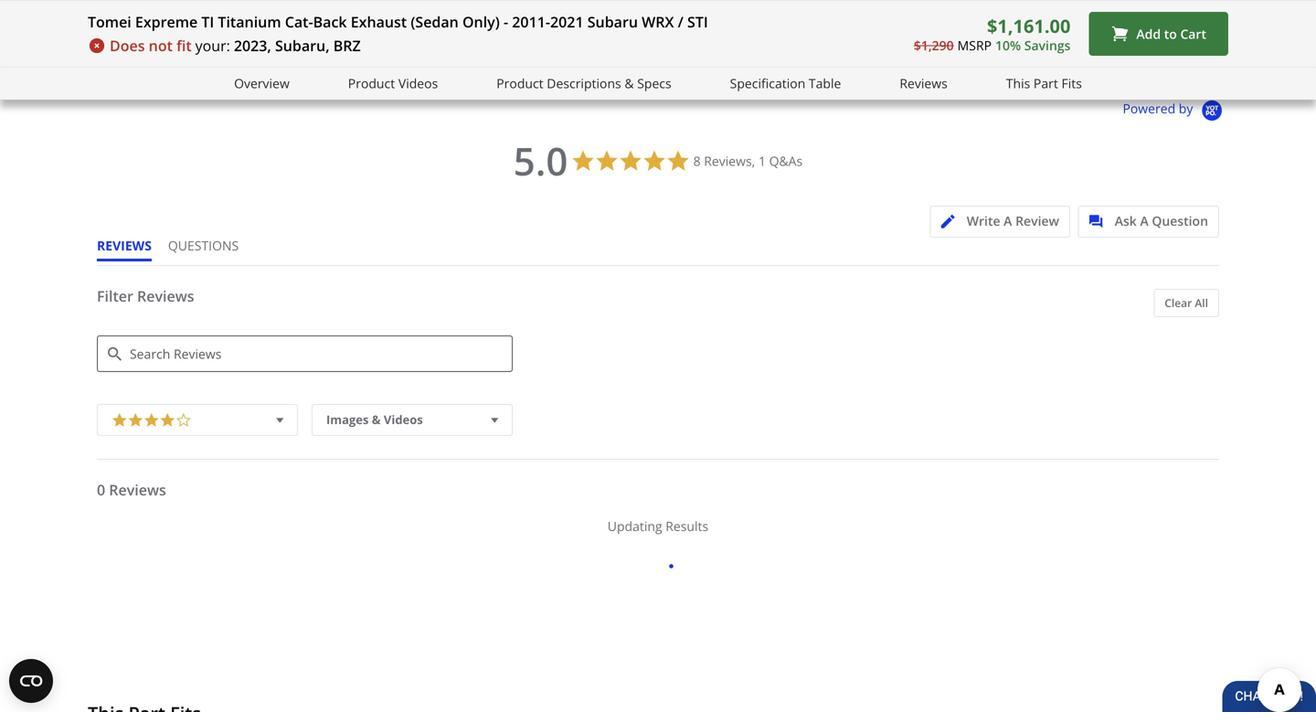 Task type: locate. For each thing, give the bounding box(es) containing it.
iridium
[[549, 14, 588, 30]]

subaru oem oil filter - 2015-2024...
[[312, 14, 509, 30]]

0 vertical spatial &
[[625, 75, 634, 92]]

star image
[[137, 32, 151, 46], [151, 32, 165, 46], [178, 32, 192, 46], [326, 32, 340, 46], [340, 32, 353, 46], [1013, 32, 1027, 46], [1027, 32, 1041, 46], [1054, 32, 1068, 46], [160, 410, 176, 428]]

subispeed facelift jdm style drl +... link
[[1013, 0, 1214, 30]]

ti
[[201, 12, 214, 32]]

8 reviews, 1 q&as
[[694, 152, 803, 170]]

product inside product videos link
[[348, 75, 395, 92]]

rating element
[[97, 404, 298, 436]]

a inside dropdown button
[[1004, 212, 1012, 229]]

reviews down questions
[[137, 286, 194, 306]]

style inside olm oe style rain guar link
[[1236, 14, 1263, 30]]

add to cart
[[1137, 25, 1207, 42]]

0 horizontal spatial oil
[[258, 14, 273, 30]]

Images & Videos Filter field
[[312, 404, 513, 436]]

- left 2015-
[[434, 14, 438, 30]]

oil inside "link"
[[385, 14, 400, 30]]

1 a from the left
[[1004, 212, 1012, 229]]

expreme
[[135, 12, 198, 32]]

1 horizontal spatial product
[[497, 75, 544, 92]]

product videos link
[[348, 73, 438, 94]]

1 vertical spatial reviews
[[137, 286, 194, 306]]

7 total reviews element
[[137, 30, 283, 46]]

dialog image
[[1089, 215, 1112, 229]]

stock
[[591, 14, 621, 30]]

& left specs
[[625, 75, 634, 92]]

empty star image
[[176, 410, 192, 428]]

oe
[[1218, 14, 1233, 30]]

2 oil from the left
[[385, 14, 400, 30]]

tomei expreme ti titanium cat-back exhaust (sedan only) - 2011-2021 subaru wrx / sti
[[88, 12, 708, 32]]

specification table link
[[730, 73, 841, 94]]

jdm right facelift in the right top of the page
[[1117, 14, 1140, 30]]

style right 'oe'
[[1236, 14, 1263, 30]]

product inside product descriptions & specs link
[[497, 75, 544, 92]]

led
[[771, 14, 793, 30]]

subaru oem oil filter - 2015-2024... link
[[312, 0, 509, 30]]

reviews right 0
[[109, 480, 166, 500]]

1 horizontal spatial oil
[[385, 14, 400, 30]]

down triangle image
[[272, 410, 288, 429]]

a inside dropdown button
[[1140, 212, 1149, 229]]

valve...
[[310, 14, 349, 30]]

reviews inside heading
[[137, 286, 194, 306]]

3 total reviews element
[[488, 30, 634, 46], [1188, 30, 1316, 46]]

& right images
[[372, 411, 381, 428]]

0 horizontal spatial -
[[434, 14, 438, 30]]

product videos
[[348, 75, 438, 92]]

engine
[[218, 14, 255, 30]]

(sedan
[[411, 12, 459, 32]]

0 horizontal spatial olm
[[663, 14, 689, 30]]

product descriptions & specs
[[497, 75, 672, 92]]

star image
[[165, 32, 178, 46], [192, 32, 206, 46], [312, 32, 326, 46], [353, 32, 367, 46], [1041, 32, 1054, 46], [1188, 32, 1202, 46], [112, 410, 128, 428], [128, 410, 144, 428], [144, 410, 160, 428]]

range...
[[654, 14, 697, 30]]

savings
[[1025, 36, 1071, 54]]

product down the laser
[[497, 75, 544, 92]]

olm oe style rain guar
[[1188, 14, 1316, 30]]

a
[[1004, 212, 1012, 229], [1140, 212, 1149, 229]]

olm left 'oe'
[[1188, 14, 1214, 30]]

open widget image
[[9, 659, 53, 703]]

overview link
[[234, 73, 290, 94]]

subaru
[[588, 12, 638, 32], [312, 14, 352, 30]]

1 vertical spatial &
[[372, 411, 381, 428]]

does not fit your: 2023, subaru, brz
[[110, 36, 361, 55]]

2 style from the left
[[1236, 14, 1263, 30]]

3 total reviews element for style
[[1188, 30, 1316, 46]]

olm right heat
[[663, 14, 689, 30]]

5.0
[[514, 134, 568, 187]]

videos right images
[[384, 411, 423, 428]]

3 total reviews element for iridium
[[488, 30, 634, 46]]

style
[[1143, 14, 1169, 30], [1236, 14, 1263, 30]]

filter inside heading
[[97, 286, 133, 306]]

2 product from the left
[[497, 75, 544, 92]]

0 reviews
[[97, 480, 166, 500]]

(12)
[[906, 30, 926, 45]]

gate...
[[816, 14, 852, 30]]

1 3 total reviews element from the left
[[488, 30, 634, 46]]

updating
[[608, 517, 662, 535]]

&
[[625, 75, 634, 92], [372, 411, 381, 428]]

- left the laser
[[504, 12, 508, 32]]

2 3 total reviews element from the left
[[1188, 30, 1316, 46]]

2015-
[[441, 14, 472, 30]]

1 vertical spatial videos
[[384, 411, 423, 428]]

1 horizontal spatial filter
[[403, 14, 431, 30]]

2 vertical spatial reviews
[[109, 480, 166, 500]]

2024...
[[472, 14, 509, 30]]

write no frame image
[[941, 215, 964, 229]]

0 horizontal spatial style
[[1143, 14, 1169, 30]]

0 vertical spatial reviews
[[900, 75, 948, 92]]

cart
[[1181, 25, 1207, 42]]

drain
[[276, 14, 307, 30]]

0 horizontal spatial &
[[372, 411, 381, 428]]

0 horizontal spatial jdm
[[692, 14, 714, 30]]

a right ask
[[1140, 212, 1149, 229]]

0 horizontal spatial filter
[[97, 286, 133, 306]]

style left drl
[[1143, 14, 1169, 30]]

oem
[[355, 14, 382, 30]]

1 horizontal spatial style
[[1236, 14, 1263, 30]]

1 olm from the left
[[663, 14, 689, 30]]

0 horizontal spatial 3 total reviews element
[[488, 30, 634, 46]]

product down brz
[[348, 75, 395, 92]]

tab list
[[97, 237, 255, 265]]

videos down 9 total reviews element
[[398, 75, 438, 92]]

your:
[[195, 36, 230, 55]]

0 vertical spatial filter
[[403, 14, 431, 30]]

2 a from the left
[[1140, 212, 1149, 229]]

1 horizontal spatial olm
[[1188, 14, 1214, 30]]

table
[[809, 75, 841, 92]]

this part fits link
[[1006, 73, 1082, 94]]

tab list containing reviews
[[97, 237, 255, 265]]

1 oil from the left
[[258, 14, 273, 30]]

sti
[[688, 12, 708, 32]]

magnifying glass image
[[108, 347, 122, 361]]

1 horizontal spatial 3 total reviews element
[[1188, 30, 1316, 46]]

videos
[[398, 75, 438, 92], [384, 411, 423, 428]]

videos inside field
[[384, 411, 423, 428]]

1 product from the left
[[348, 75, 395, 92]]

reviews down $1,290
[[900, 75, 948, 92]]

ngk laser iridium stock heat range...
[[488, 14, 697, 30]]

reviews for 0 reviews
[[109, 480, 166, 500]]

precision
[[718, 14, 768, 30]]

add
[[1137, 25, 1161, 42]]

1 horizontal spatial jdm
[[1117, 14, 1140, 30]]

1 style from the left
[[1143, 14, 1169, 30]]

a right 'write'
[[1004, 212, 1012, 229]]

1 horizontal spatial a
[[1140, 212, 1149, 229]]

filter reviews
[[97, 286, 194, 306]]

0 horizontal spatial subaru
[[312, 14, 352, 30]]

0 horizontal spatial a
[[1004, 212, 1012, 229]]

only)
[[463, 12, 500, 32]]

2 olm from the left
[[1188, 14, 1214, 30]]

jdm right /
[[692, 14, 714, 30]]

msrp
[[958, 36, 992, 54]]

to
[[1164, 25, 1177, 42]]

reviews for filter reviews
[[137, 286, 194, 306]]

-
[[504, 12, 508, 32], [434, 14, 438, 30]]

fumoto quick engine oil drain valve...
[[137, 14, 349, 30]]

1 vertical spatial filter
[[97, 286, 133, 306]]

olm
[[663, 14, 689, 30], [1188, 14, 1214, 30]]

& inside field
[[372, 411, 381, 428]]

product descriptions & specs link
[[497, 73, 672, 94]]

jdm
[[692, 14, 714, 30], [1117, 14, 1140, 30]]

ask
[[1115, 212, 1137, 229]]

wrx
[[642, 12, 674, 32]]

0 horizontal spatial product
[[348, 75, 395, 92]]

powered
[[1123, 99, 1176, 117]]

1 horizontal spatial &
[[625, 75, 634, 92]]

oil
[[258, 14, 273, 30], [385, 14, 400, 30]]

this
[[1006, 75, 1031, 92]]

fits
[[1062, 75, 1082, 92]]

filter
[[403, 14, 431, 30], [97, 286, 133, 306]]

q&as
[[769, 152, 803, 170]]

images & videos element
[[312, 404, 513, 436]]

1
[[759, 152, 766, 170]]



Task type: vqa. For each thing, say whether or not it's contained in the screenshot.
Expreme
yes



Task type: describe. For each thing, give the bounding box(es) containing it.
back
[[313, 12, 347, 32]]

$1,161.00
[[987, 13, 1071, 38]]

1 horizontal spatial subaru
[[588, 12, 638, 32]]

5.0 star rating element
[[514, 134, 568, 187]]

product for product videos
[[348, 75, 395, 92]]

drl
[[1172, 14, 1194, 30]]

+...
[[1197, 14, 1214, 30]]

tomei
[[88, 12, 131, 32]]

this part fits
[[1006, 75, 1082, 92]]

lift
[[796, 14, 813, 30]]

question
[[1152, 212, 1209, 229]]

0
[[97, 480, 105, 500]]

by
[[1179, 99, 1193, 117]]

does
[[110, 36, 145, 55]]

subaru,
[[275, 36, 330, 55]]

quick
[[183, 14, 215, 30]]

1 jdm from the left
[[692, 14, 714, 30]]

- inside "link"
[[434, 14, 438, 30]]

subaru inside "link"
[[312, 14, 352, 30]]

(7)
[[206, 30, 218, 45]]

style inside subispeed facelift jdm style drl +... link
[[1143, 14, 1169, 30]]

clear
[[1165, 295, 1192, 310]]

results
[[666, 517, 709, 535]]

laser
[[515, 14, 545, 30]]

Rating Filter field
[[97, 404, 298, 436]]

titanium
[[218, 12, 281, 32]]

1 horizontal spatial -
[[504, 12, 508, 32]]

write a review
[[967, 212, 1060, 229]]

a for ask
[[1140, 212, 1149, 229]]

olm for olm jdm precision led lift gate...
[[663, 14, 689, 30]]

descriptions
[[547, 75, 621, 92]]

overview
[[234, 75, 290, 92]]

updating results status
[[88, 517, 1229, 535]]

ngk laser iridium stock heat range... link
[[488, 0, 697, 30]]

rain
[[1266, 14, 1290, 30]]

fumoto
[[137, 14, 180, 30]]

brz
[[333, 36, 361, 55]]

updating results
[[608, 517, 709, 535]]

2021
[[550, 12, 584, 32]]

Search Reviews search field
[[97, 336, 513, 372]]

ask a question
[[1115, 212, 1209, 229]]

part
[[1034, 75, 1059, 92]]

heat
[[624, 14, 651, 30]]

filter reviews heading
[[97, 286, 1220, 322]]

10%
[[996, 36, 1021, 54]]

subispeed
[[1013, 14, 1072, 30]]

$1,161.00 $1,290 msrp 10% savings
[[914, 13, 1071, 54]]

reviews link
[[900, 73, 948, 94]]

all
[[1195, 295, 1209, 310]]

add to cart button
[[1089, 12, 1229, 56]]

a for write
[[1004, 212, 1012, 229]]

reviews,
[[704, 152, 755, 170]]

specification table
[[730, 75, 841, 92]]

guar
[[1293, 14, 1316, 30]]

(2)
[[1082, 30, 1094, 45]]

powered by
[[1123, 99, 1197, 117]]

powered by link
[[1123, 99, 1229, 123]]

exhaust
[[351, 12, 407, 32]]

clear all button
[[1154, 289, 1220, 317]]

review
[[1016, 212, 1060, 229]]

12 total reviews element
[[838, 30, 984, 46]]

specs
[[637, 75, 672, 92]]

olm jdm precision led lift gate...
[[663, 14, 852, 30]]

filter inside "link"
[[403, 14, 431, 30]]

8
[[694, 152, 701, 170]]

down triangle image
[[487, 410, 503, 429]]

ask a question button
[[1078, 206, 1220, 238]]

write
[[967, 212, 1001, 229]]

questions
[[168, 237, 239, 254]]

product for product descriptions & specs
[[497, 75, 544, 92]]

/
[[678, 12, 684, 32]]

2023,
[[234, 36, 271, 55]]

write a review button
[[930, 206, 1070, 238]]

fumoto quick engine oil drain valve... link
[[137, 0, 349, 30]]

ngk
[[488, 14, 512, 30]]

2 total reviews element
[[1013, 30, 1159, 46]]

subispeed facelift jdm style drl +...
[[1013, 14, 1214, 30]]

0 vertical spatial videos
[[398, 75, 438, 92]]

2 jdm from the left
[[1117, 14, 1140, 30]]

olm for olm oe style rain guar
[[1188, 14, 1214, 30]]

9 total reviews element
[[312, 30, 459, 46]]

images
[[326, 411, 369, 428]]

olm oe style rain guar link
[[1188, 0, 1316, 30]]



